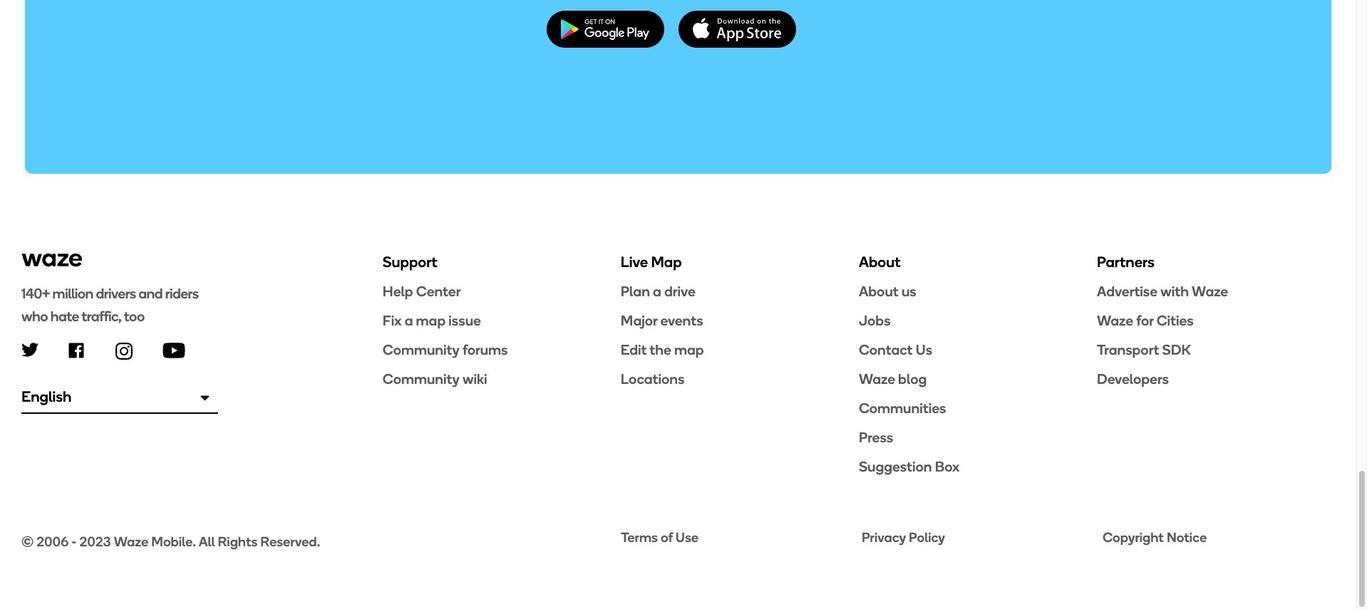 Task type: describe. For each thing, give the bounding box(es) containing it.
rights
[[218, 534, 258, 550]]

who
[[21, 308, 48, 325]]

instagram image
[[115, 343, 133, 360]]

locations
[[621, 371, 685, 388]]

{{ data.sidebar.logolink.text }} image
[[21, 252, 83, 268]]

help
[[383, 283, 413, 300]]

traffic,
[[81, 308, 121, 325]]

drivers
[[96, 285, 136, 302]]

fix
[[383, 312, 402, 330]]

privacy
[[862, 530, 906, 546]]

youtube image
[[163, 343, 185, 359]]

plan
[[621, 283, 650, 300]]

english
[[21, 388, 72, 406]]

community wiki
[[383, 371, 487, 388]]

all
[[199, 534, 215, 550]]

million
[[52, 285, 93, 302]]

2023
[[79, 534, 111, 550]]

waze up waze for cities link at the bottom of the page
[[1192, 283, 1228, 300]]

press
[[859, 429, 893, 446]]

blog
[[898, 371, 927, 388]]

facebook image
[[68, 343, 84, 359]]

copyright notice link
[[1103, 530, 1335, 547]]

english link
[[21, 381, 218, 414]]

privacy policy link
[[862, 530, 1094, 547]]

developers link
[[1097, 370, 1335, 389]]

plan a drive link
[[621, 282, 859, 301]]

us
[[902, 283, 916, 300]]

policy
[[909, 530, 945, 546]]

riders
[[165, 285, 199, 302]]

edit the map
[[621, 342, 704, 359]]

edit
[[621, 342, 647, 359]]

advertise with waze
[[1097, 283, 1228, 300]]

us
[[916, 342, 932, 359]]

of
[[661, 530, 673, 546]]

caret down image
[[201, 391, 209, 406]]

reserved.
[[260, 534, 320, 550]]

140+
[[21, 285, 50, 302]]

developers
[[1097, 371, 1169, 388]]

press link
[[859, 429, 1097, 447]]

instagram link
[[115, 343, 133, 360]]

for
[[1136, 312, 1154, 330]]

partners
[[1097, 253, 1155, 271]]

and
[[138, 285, 163, 302]]

cities
[[1157, 312, 1194, 330]]

waze left 'for'
[[1097, 312, 1133, 330]]

community for community forums
[[383, 342, 460, 359]]

plan a drive
[[621, 283, 696, 300]]

jobs
[[859, 312, 891, 330]]

live map
[[621, 253, 682, 271]]

with
[[1161, 283, 1189, 300]]

map for a
[[416, 312, 446, 330]]

community forums link
[[383, 341, 621, 359]]

fix a map issue link
[[383, 312, 621, 330]]

transport sdk
[[1097, 342, 1191, 359]]

suggestion box link
[[859, 458, 1097, 476]]

too
[[124, 308, 144, 325]]

a for plan
[[653, 283, 661, 300]]

2006
[[36, 534, 69, 550]]



Task type: locate. For each thing, give the bounding box(es) containing it.
map inside 'link'
[[674, 342, 704, 359]]

contact
[[859, 342, 913, 359]]

support
[[383, 253, 437, 271]]

1 community from the top
[[383, 342, 460, 359]]

locations link
[[621, 370, 859, 389]]

contact us link
[[859, 341, 1097, 359]]

box
[[935, 459, 960, 476]]

map right the
[[674, 342, 704, 359]]

mobile.
[[151, 534, 196, 550]]

waze blog
[[859, 371, 927, 388]]

notice
[[1167, 530, 1207, 546]]

about for about us
[[859, 283, 899, 300]]

a for fix
[[405, 312, 413, 330]]

privacy policy
[[862, 530, 945, 546]]

©
[[21, 534, 34, 550]]

help center
[[383, 283, 461, 300]]

0 vertical spatial map
[[416, 312, 446, 330]]

terms of use link
[[621, 530, 853, 547]]

drive
[[664, 283, 696, 300]]

advertise
[[1097, 283, 1158, 300]]

about
[[859, 253, 901, 271], [859, 283, 899, 300]]

-
[[72, 534, 77, 550]]

community for community wiki
[[383, 371, 460, 388]]

major
[[621, 312, 657, 330]]

events
[[660, 312, 703, 330]]

0 vertical spatial community
[[383, 342, 460, 359]]

a
[[653, 283, 661, 300], [405, 312, 413, 330]]

1 horizontal spatial a
[[653, 283, 661, 300]]

waze for cities
[[1097, 312, 1194, 330]]

about for about
[[859, 253, 901, 271]]

live
[[621, 253, 648, 271]]

help center link
[[383, 282, 621, 301]]

140+ million drivers and riders who hate traffic, too
[[21, 285, 199, 325]]

community
[[383, 342, 460, 359], [383, 371, 460, 388]]

waze blog link
[[859, 370, 1097, 389]]

0 vertical spatial a
[[653, 283, 661, 300]]

0 vertical spatial about
[[859, 253, 901, 271]]

twitter link
[[21, 343, 38, 357]]

edit the map link
[[621, 341, 859, 359]]

1 about from the top
[[859, 253, 901, 271]]

2 about from the top
[[859, 283, 899, 300]]

community wiki link
[[383, 370, 621, 389]]

communities link
[[859, 399, 1097, 418]]

about up jobs
[[859, 283, 899, 300]]

community forums
[[383, 342, 508, 359]]

suggestion
[[859, 459, 932, 476]]

about up 'about us'
[[859, 253, 901, 271]]

1 vertical spatial map
[[674, 342, 704, 359]]

terms of use
[[621, 530, 699, 546]]

map
[[416, 312, 446, 330], [674, 342, 704, 359]]

waze for cities link
[[1097, 312, 1335, 330]]

waze
[[1192, 283, 1228, 300], [1097, 312, 1133, 330], [859, 371, 895, 388], [114, 534, 148, 550]]

twitter image
[[21, 343, 38, 357]]

major events
[[621, 312, 703, 330]]

sdk
[[1162, 342, 1191, 359]]

center
[[416, 283, 461, 300]]

the
[[650, 342, 671, 359]]

1 vertical spatial a
[[405, 312, 413, 330]]

waze right 2023
[[114, 534, 148, 550]]

advertise with waze link
[[1097, 282, 1335, 301]]

youtube link
[[163, 343, 185, 359]]

a right fix
[[405, 312, 413, 330]]

transport sdk link
[[1097, 341, 1335, 359]]

1 vertical spatial community
[[383, 371, 460, 388]]

map for the
[[674, 342, 704, 359]]

issue
[[449, 312, 481, 330]]

jobs link
[[859, 312, 1097, 330]]

about us
[[859, 283, 916, 300]]

wiki
[[463, 371, 487, 388]]

terms
[[621, 530, 658, 546]]

about us link
[[859, 282, 1097, 301]]

community down community forums
[[383, 371, 460, 388]]

2 community from the top
[[383, 371, 460, 388]]

a right plan
[[653, 283, 661, 300]]

copyright
[[1103, 530, 1164, 546]]

facebook link
[[68, 343, 84, 359]]

0 horizontal spatial map
[[416, 312, 446, 330]]

transport
[[1097, 342, 1159, 359]]

copyright notice
[[1103, 530, 1207, 546]]

1 vertical spatial about
[[859, 283, 899, 300]]

© 2006 - 2023 waze mobile. all rights reserved.
[[21, 534, 320, 550]]

use
[[676, 530, 699, 546]]

1 horizontal spatial map
[[674, 342, 704, 359]]

suggestion box
[[859, 459, 960, 476]]

community down fix a map issue
[[383, 342, 460, 359]]

waze down contact on the right bottom of page
[[859, 371, 895, 388]]

0 horizontal spatial a
[[405, 312, 413, 330]]

about inside 'link'
[[859, 283, 899, 300]]

forums
[[463, 342, 508, 359]]

map
[[651, 253, 682, 271]]

communities
[[859, 400, 946, 417]]

hate
[[50, 308, 79, 325]]

map down center
[[416, 312, 446, 330]]

major events link
[[621, 312, 859, 330]]

fix a map issue
[[383, 312, 481, 330]]

contact us
[[859, 342, 932, 359]]



Task type: vqa. For each thing, say whether or not it's contained in the screenshot.
the Suggestion
yes



